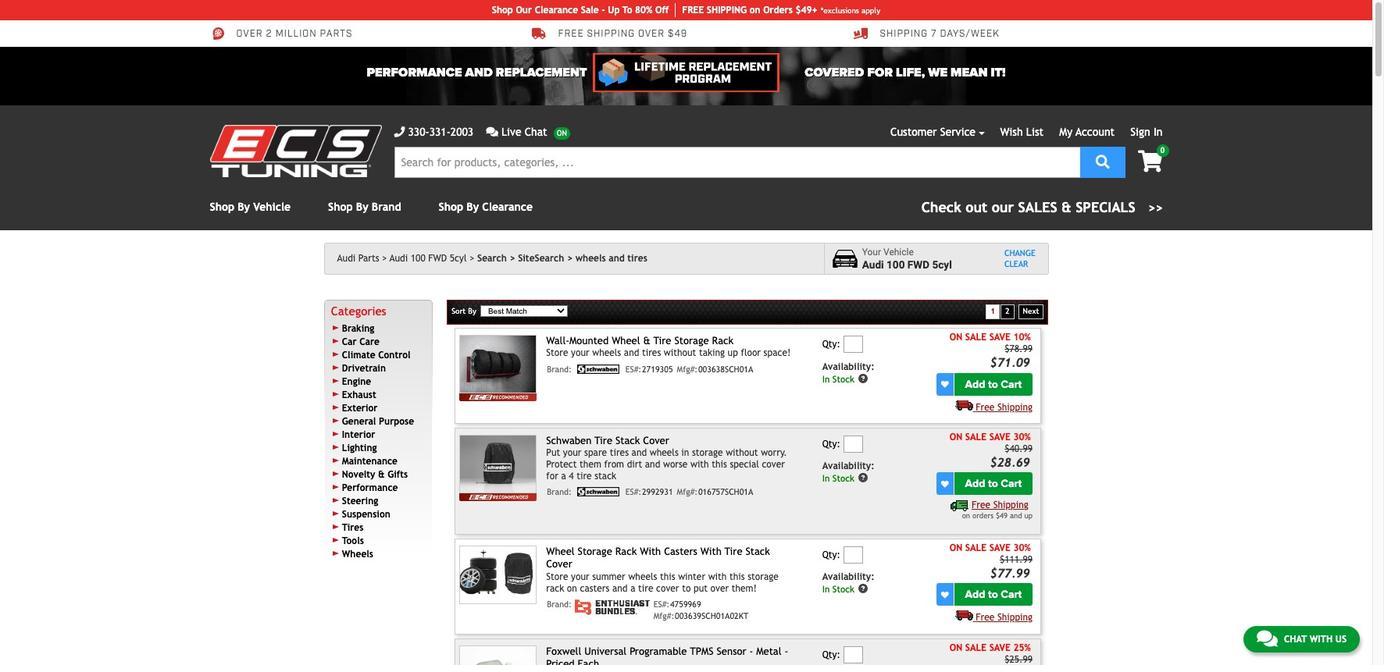 Task type: describe. For each thing, give the bounding box(es) containing it.
categories
[[331, 304, 386, 318]]

over
[[236, 28, 263, 40]]

live chat
[[501, 126, 547, 138]]

customer service button
[[891, 124, 985, 141]]

a inside schwaben tire stack cover put your spare tires and wheels in storage without worry. protect them from dirt and worse with this special cover for a 4 tire stack
[[561, 471, 566, 482]]

availability: in stock for $28.69
[[822, 461, 874, 484]]

exterior link
[[342, 403, 378, 414]]

it!
[[991, 65, 1006, 80]]

wall-mounted wheel & tire storage rack store your wheels and tires without taking up floor space!
[[546, 335, 791, 359]]

mfg#: for $77.99
[[654, 611, 674, 621]]

storage inside wheel storage rack with casters with tire stack cover store your summer wheels this winter with this storage rack on casters and a tire cover to put over them!
[[748, 571, 779, 582]]

shop for shop by vehicle
[[210, 201, 234, 213]]

330-
[[408, 126, 429, 138]]

shipping up 25%
[[997, 613, 1033, 624]]

storage inside wall-mounted wheel & tire storage rack store your wheels and tires without taking up floor space!
[[674, 335, 709, 347]]

to for $77.99
[[988, 589, 998, 602]]

tires
[[342, 522, 364, 533]]

es#2992931 - 016757sch01a - schwaben tire stack cover - put your spare tires and wheels in storage without worry. protect them from dirt and worse with this special cover for a 4 tire stack - schwaben - audi bmw volkswagen mercedes benz mini porsche image
[[459, 435, 537, 494]]

chat with us
[[1284, 634, 1347, 645]]

sign in
[[1130, 126, 1163, 138]]

free shipping over $49 link
[[532, 27, 688, 41]]

2 horizontal spatial this
[[730, 571, 745, 582]]

over 2 million parts
[[236, 28, 353, 40]]

free shipping for $77.99
[[976, 613, 1033, 624]]

mfg#: for $71.09
[[677, 364, 698, 374]]

by right sort
[[468, 307, 476, 316]]

qty: for $77.99
[[822, 550, 840, 561]]

0 vertical spatial 2
[[266, 28, 272, 40]]

up
[[608, 5, 620, 16]]

suspension
[[342, 509, 390, 520]]

storage inside schwaben tire stack cover put your spare tires and wheels in storage without worry. protect them from dirt and worse with this special cover for a 4 tire stack
[[692, 448, 723, 459]]

0 horizontal spatial fwd
[[428, 253, 447, 264]]

up inside free shipping on orders $49 and up
[[1024, 512, 1033, 521]]

rack inside wall-mounted wheel & tire storage rack store your wheels and tires without taking up floor space!
[[712, 335, 734, 347]]

stack inside schwaben tire stack cover put your spare tires and wheels in storage without worry. protect them from dirt and worse with this special cover for a 4 tire stack
[[615, 435, 640, 447]]

in for $28.69
[[822, 473, 830, 484]]

your inside wall-mounted wheel & tire storage rack store your wheels and tires without taking up floor space!
[[571, 348, 589, 359]]

phone image
[[394, 127, 405, 137]]

qty: for $71.09
[[822, 339, 840, 350]]

add to cart button for $77.99
[[954, 584, 1033, 606]]

on inside "on sale save 25% $25.99"
[[950, 643, 962, 653]]

tires link
[[342, 522, 364, 533]]

maintenance link
[[342, 456, 398, 467]]

sitesearch
[[518, 253, 564, 264]]

rack
[[546, 583, 564, 594]]

ecs tuning image
[[210, 125, 382, 177]]

0 vertical spatial chat
[[525, 126, 547, 138]]

engine link
[[342, 376, 371, 387]]

brand
[[372, 201, 401, 213]]

change link
[[1004, 248, 1036, 259]]

80%
[[635, 5, 652, 16]]

shipping 7 days/week
[[880, 28, 1000, 40]]

replacement
[[496, 65, 587, 80]]

your
[[862, 247, 881, 258]]

2003
[[451, 126, 473, 138]]

on for $71.09
[[950, 332, 962, 343]]

million
[[275, 28, 317, 40]]

add to cart button for $71.09
[[954, 373, 1033, 396]]

wheel storage rack with casters with tire stack cover store your summer wheels this winter with this storage rack on casters and a tire cover to put over them!
[[546, 546, 779, 594]]

2 schwaben - corporate logo image from the top
[[575, 488, 622, 497]]

exterior
[[342, 403, 378, 414]]

cart for $77.99
[[1001, 589, 1022, 602]]

audi for audi 100 fwd 5cyl
[[390, 253, 408, 264]]

foxwell
[[546, 646, 581, 657]]

shop by brand link
[[328, 201, 401, 213]]

0 horizontal spatial $49
[[668, 28, 688, 40]]

free shipping image
[[951, 501, 969, 512]]

we
[[928, 65, 948, 80]]

4 qty: from the top
[[822, 650, 840, 661]]

fwd inside your vehicle audi 100 fwd 5cyl
[[907, 258, 930, 271]]

schwaben
[[546, 435, 592, 447]]

*exclusions
[[821, 6, 859, 14]]

exhaust
[[342, 389, 376, 400]]

life,
[[896, 65, 925, 80]]

on sale save 10% $78.99 $71.09
[[950, 332, 1033, 370]]

$40.99
[[1005, 444, 1033, 454]]

save for $28.69
[[989, 432, 1011, 443]]

availability: for $71.09
[[822, 361, 874, 372]]

shop by vehicle
[[210, 201, 291, 213]]

1 horizontal spatial on
[[750, 5, 760, 16]]

audi parts link
[[337, 253, 387, 264]]

comments image for chat
[[1257, 630, 1278, 648]]

general purpose link
[[342, 416, 414, 427]]

sale
[[581, 5, 599, 16]]

2 with from the left
[[700, 546, 722, 558]]

& inside wall-mounted wheel & tire storage rack store your wheels and tires without taking up floor space!
[[643, 335, 650, 347]]

and right "sitesearch"
[[609, 253, 625, 264]]

store inside wall-mounted wheel & tire storage rack store your wheels and tires without taking up floor space!
[[546, 348, 568, 359]]

purpose
[[379, 416, 414, 427]]

change
[[1004, 248, 1036, 258]]

up inside wall-mounted wheel & tire storage rack store your wheels and tires without taking up floor space!
[[728, 348, 738, 359]]

without for cover
[[726, 448, 758, 459]]

to for $28.69
[[988, 478, 998, 491]]

es#: 4759969 mfg#: 003639sch01a02kt
[[654, 600, 748, 621]]

free up "on sale save 25% $25.99"
[[976, 613, 995, 624]]

service
[[940, 126, 976, 138]]

priced
[[546, 658, 575, 665]]

our
[[516, 5, 532, 16]]

tools
[[342, 535, 364, 546]]

storage inside wheel storage rack with casters with tire stack cover store your summer wheels this winter with this storage rack on casters and a tire cover to put over them!
[[578, 546, 612, 558]]

es#: for $71.09
[[625, 364, 642, 374]]

control
[[378, 350, 411, 361]]

question sign image for $71.09
[[857, 373, 868, 384]]

maintenance
[[342, 456, 398, 467]]

5cyl inside your vehicle audi 100 fwd 5cyl
[[932, 258, 952, 271]]

add to wish list image for $28.69
[[941, 480, 949, 488]]

worry.
[[761, 448, 787, 459]]

sign
[[1130, 126, 1150, 138]]

winter
[[678, 571, 705, 582]]

1 horizontal spatial 2
[[1005, 307, 1010, 316]]

drivetrain
[[342, 363, 386, 374]]

to for $71.09
[[988, 378, 998, 391]]

sale inside "on sale save 25% $25.99"
[[965, 643, 987, 653]]

shop by brand
[[328, 201, 401, 213]]

clearance for our
[[535, 5, 578, 16]]

put
[[694, 583, 708, 594]]

steering link
[[342, 496, 378, 507]]

es#2719305 - 003638sch01a - wall-mounted wheel & tire storage rack - store your wheels and tires without taking up floor space! - schwaben - audi bmw volkswagen mercedes benz mini porsche image
[[459, 335, 537, 394]]

shop for shop by brand
[[328, 201, 353, 213]]

categories braking car care climate control drivetrain engine exhaust exterior general purpose interior lighting maintenance novelty & gifts performance steering suspension tires tools wheels
[[331, 304, 414, 560]]

my account link
[[1059, 126, 1115, 138]]

with inside wheel storage rack with casters with tire stack cover store your summer wheels this winter with this storage rack on casters and a tire cover to put over them!
[[708, 571, 727, 582]]

0
[[1160, 146, 1165, 155]]

stack inside wheel storage rack with casters with tire stack cover store your summer wheels this winter with this storage rack on casters and a tire cover to put over them!
[[746, 546, 770, 558]]

shop by clearance link
[[439, 201, 533, 213]]

drivetrain link
[[342, 363, 386, 374]]

my
[[1059, 126, 1073, 138]]

wish list
[[1000, 126, 1044, 138]]

and up the 'dirt' on the left of page
[[632, 448, 647, 459]]

mounted
[[569, 335, 609, 347]]

schwaben tire stack cover link
[[546, 435, 669, 447]]

wheels link
[[342, 549, 373, 560]]

performance
[[367, 65, 462, 80]]

es#: 2992931 mfg#: 016757sch01a
[[625, 488, 753, 497]]

4759969
[[670, 600, 701, 609]]

add to cart for $28.69
[[965, 478, 1022, 491]]

car
[[342, 336, 357, 347]]

stack
[[595, 471, 616, 482]]

to
[[623, 5, 632, 16]]

- inside 'link'
[[602, 5, 605, 16]]

1
[[991, 307, 995, 316]]

wall-
[[546, 335, 569, 347]]

in for $71.09
[[822, 374, 830, 384]]

stock for $71.09
[[832, 374, 854, 384]]

them!
[[732, 583, 757, 594]]

orders
[[763, 5, 793, 16]]

on inside free shipping on orders $49 and up
[[962, 512, 970, 521]]

save for $77.99
[[989, 543, 1011, 554]]

live chat link
[[486, 124, 570, 141]]

schwaben tire stack cover put your spare tires and wheels in storage without worry. protect them from dirt and worse with this special cover for a 4 tire stack
[[546, 435, 787, 482]]

a inside wheel storage rack with casters with tire stack cover store your summer wheels this winter with this storage rack on casters and a tire cover to put over them!
[[630, 583, 635, 594]]

metal
[[756, 646, 782, 657]]

es#4335588 - ad177 - foxwell universal programable tpms sensor - metal - priced each - designed for maximum performance and durability. supports both 315mhz and 433mhz frequencies. - schwaben by foxwell - audi bmw volkswagen mercedes benz mini porsche image
[[459, 646, 537, 665]]

for
[[867, 65, 893, 80]]

worse
[[663, 459, 688, 470]]

your inside schwaben tire stack cover put your spare tires and wheels in storage without worry. protect them from dirt and worse with this special cover for a 4 tire stack
[[563, 448, 581, 459]]

2 horizontal spatial -
[[785, 646, 788, 657]]

cover inside wheel storage rack with casters with tire stack cover store your summer wheels this winter with this storage rack on casters and a tire cover to put over them!
[[656, 583, 679, 594]]

us
[[1335, 634, 1347, 645]]

wheels inside wall-mounted wheel & tire storage rack store your wheels and tires without taking up floor space!
[[592, 348, 621, 359]]

add to wish list image for $71.09
[[941, 381, 949, 388]]

add to cart for $71.09
[[965, 378, 1022, 391]]

100 inside your vehicle audi 100 fwd 5cyl
[[887, 258, 905, 271]]

search image
[[1096, 154, 1110, 168]]

lighting link
[[342, 443, 377, 453]]

30% for $28.69
[[1013, 432, 1031, 443]]

$49+
[[796, 5, 818, 16]]

es#4759969 - 003639sch01a02kt - wheel storage rack with casters with tire stack cover - store your summer wheels this winter with this storage rack on casters and a tire cover to put over them! - enthusiast bundles - audi bmw volkswagen mercedes benz mini porsche image
[[459, 546, 537, 605]]

add to cart for $77.99
[[965, 589, 1022, 602]]

clear
[[1004, 259, 1028, 268]]

on for $28.69
[[950, 432, 962, 443]]

tires inside wall-mounted wheel & tire storage rack store your wheels and tires without taking up floor space!
[[642, 348, 661, 359]]

save inside "on sale save 25% $25.99"
[[989, 643, 1011, 653]]



Task type: locate. For each thing, give the bounding box(es) containing it.
cover inside wheel storage rack with casters with tire stack cover store your summer wheels this winter with this storage rack on casters and a tire cover to put over them!
[[546, 559, 572, 570]]

with left the 'casters'
[[640, 546, 661, 558]]

your down schwaben
[[563, 448, 581, 459]]

4 save from the top
[[989, 643, 1011, 653]]

1 on from the top
[[950, 332, 962, 343]]

1 vertical spatial mfg#:
[[677, 488, 698, 497]]

cart for $71.09
[[1001, 378, 1022, 391]]

es#: left 2992931
[[625, 488, 642, 497]]

without up special
[[726, 448, 758, 459]]

2 vertical spatial stock
[[832, 584, 854, 595]]

tire up 2719305
[[653, 335, 671, 347]]

0 horizontal spatial clearance
[[482, 201, 533, 213]]

rack
[[712, 335, 734, 347], [615, 546, 637, 558]]

over down 80%
[[638, 28, 665, 40]]

0 horizontal spatial 5cyl
[[450, 253, 467, 264]]

003638sch01a
[[698, 364, 753, 374]]

0 horizontal spatial 100
[[411, 253, 425, 264]]

vehicle inside your vehicle audi 100 fwd 5cyl
[[883, 247, 914, 258]]

sale inside on sale save 30% $40.99 $28.69
[[965, 432, 987, 443]]

1 horizontal spatial cover
[[762, 459, 785, 470]]

cart down $77.99
[[1001, 589, 1022, 602]]

30% inside on sale save 30% $40.99 $28.69
[[1013, 432, 1031, 443]]

sales & specials link
[[922, 197, 1163, 218]]

2 ecs tuning recommends this product. image from the top
[[459, 494, 537, 501]]

4 sale from the top
[[965, 643, 987, 653]]

in for $77.99
[[822, 584, 830, 595]]

add to cart up free shipping on orders $49 and up
[[965, 478, 1022, 491]]

free down shop our clearance sale - up to 80% off
[[558, 28, 584, 40]]

1 vertical spatial up
[[1024, 512, 1033, 521]]

availability:
[[822, 361, 874, 372], [822, 461, 874, 472], [822, 572, 874, 583]]

without for &
[[664, 348, 696, 359]]

cover inside schwaben tire stack cover put your spare tires and wheels in storage without worry. protect them from dirt and worse with this special cover for a 4 tire stack
[[643, 435, 669, 447]]

clearance for by
[[482, 201, 533, 213]]

sale inside on sale save 30% $111.99 $77.99
[[965, 543, 987, 554]]

1 with from the left
[[640, 546, 661, 558]]

0 vertical spatial brand:
[[547, 364, 572, 374]]

free
[[558, 28, 584, 40], [976, 402, 995, 413], [972, 500, 990, 511], [976, 613, 995, 624]]

0 horizontal spatial vehicle
[[253, 201, 291, 213]]

1 vertical spatial &
[[643, 335, 650, 347]]

cart down the $28.69
[[1001, 478, 1022, 491]]

0 vertical spatial mfg#:
[[677, 364, 698, 374]]

on right ping
[[750, 5, 760, 16]]

parts
[[320, 28, 353, 40]]

tire inside wheel storage rack with casters with tire stack cover store your summer wheels this winter with this storage rack on casters and a tire cover to put over them!
[[725, 546, 742, 558]]

cover up worse
[[643, 435, 669, 447]]

covered for life, we mean it!
[[805, 65, 1006, 80]]

0 vertical spatial vehicle
[[253, 201, 291, 213]]

0 vertical spatial cover
[[762, 459, 785, 470]]

1 free shipping from the top
[[976, 402, 1033, 413]]

1 vertical spatial a
[[630, 583, 635, 594]]

sale for $77.99
[[965, 543, 987, 554]]

sale up free shipping icon
[[965, 432, 987, 443]]

this inside schwaben tire stack cover put your spare tires and wheels in storage without worry. protect them from dirt and worse with this special cover for a 4 tire stack
[[712, 459, 727, 470]]

storage right in
[[692, 448, 723, 459]]

0 vertical spatial cover
[[643, 435, 669, 447]]

add to cart button down $71.09
[[954, 373, 1033, 396]]

- left up
[[602, 5, 605, 16]]

1 vertical spatial 2
[[1005, 307, 1010, 316]]

brand: down rack
[[547, 600, 572, 609]]

save inside on sale save 10% $78.99 $71.09
[[989, 332, 1011, 343]]

to up free shipping on orders $49 and up
[[988, 478, 998, 491]]

Search text field
[[394, 147, 1080, 178]]

with right worse
[[690, 459, 709, 470]]

to down winter
[[682, 583, 691, 594]]

1 add from the top
[[965, 378, 985, 391]]

without up es#: 2719305 mfg#: 003638sch01a
[[664, 348, 696, 359]]

1 vertical spatial availability:
[[822, 461, 874, 472]]

wheels down "mounted"
[[592, 348, 621, 359]]

lifetime replacement program banner image
[[593, 53, 779, 92]]

stack up them!
[[746, 546, 770, 558]]

without inside wall-mounted wheel & tire storage rack store your wheels and tires without taking up floor space!
[[664, 348, 696, 359]]

1 vertical spatial availability: in stock
[[822, 461, 874, 484]]

comments image inside live chat link
[[486, 127, 498, 137]]

$77.99
[[990, 566, 1030, 580]]

1 horizontal spatial storage
[[674, 335, 709, 347]]

covered
[[805, 65, 864, 80]]

wheels up worse
[[650, 448, 679, 459]]

1 vertical spatial cart
[[1001, 478, 1022, 491]]

3 availability: in stock from the top
[[822, 572, 874, 595]]

shopping cart image
[[1138, 151, 1163, 173]]

wheel inside wheel storage rack with casters with tire stack cover store your summer wheels this winter with this storage rack on casters and a tire cover to put over them!
[[546, 546, 575, 558]]

on down free shipping icon
[[962, 512, 970, 521]]

1 vertical spatial rack
[[615, 546, 637, 558]]

2 right over
[[266, 28, 272, 40]]

1 availability: in stock from the top
[[822, 361, 874, 384]]

brand: down the wall- at the bottom left
[[547, 364, 572, 374]]

$25.99
[[1005, 654, 1033, 665]]

1 vertical spatial wheel
[[546, 546, 575, 558]]

add up free shipping icon
[[965, 478, 985, 491]]

by
[[238, 201, 250, 213], [356, 201, 368, 213], [467, 201, 479, 213], [468, 307, 476, 316]]

0 horizontal spatial a
[[561, 471, 566, 482]]

save inside on sale save 30% $111.99 $77.99
[[989, 543, 1011, 554]]

1 stock from the top
[[832, 374, 854, 384]]

this down wheel storage rack with casters with tire stack cover link at the bottom of the page
[[660, 571, 675, 582]]

shop by vehicle link
[[210, 201, 291, 213]]

$78.99
[[1005, 344, 1033, 355]]

1 vertical spatial add
[[965, 478, 985, 491]]

0 horizontal spatial stack
[[615, 435, 640, 447]]

question sign image for $28.69
[[857, 473, 868, 484]]

1 vertical spatial storage
[[578, 546, 612, 558]]

1 horizontal spatial -
[[749, 646, 753, 657]]

on
[[750, 5, 760, 16], [962, 512, 970, 521], [567, 583, 577, 594]]

save for $71.09
[[989, 332, 1011, 343]]

free shipping image up "on sale save 25% $25.99"
[[955, 610, 973, 621]]

1 vertical spatial chat
[[1284, 634, 1307, 645]]

comments image inside the chat with us "link"
[[1257, 630, 1278, 648]]

apply
[[861, 6, 880, 14]]

wheels right "sitesearch"
[[575, 253, 606, 264]]

2 horizontal spatial &
[[1062, 199, 1071, 216]]

question sign image
[[857, 373, 868, 384], [857, 473, 868, 484]]

1 vertical spatial on
[[962, 512, 970, 521]]

30% up $40.99
[[1013, 432, 1031, 443]]

wheels
[[575, 253, 606, 264], [592, 348, 621, 359], [650, 448, 679, 459], [628, 571, 657, 582]]

1 horizontal spatial a
[[630, 583, 635, 594]]

by up search
[[467, 201, 479, 213]]

wheels down wheel storage rack with casters with tire stack cover link at the bottom of the page
[[628, 571, 657, 582]]

add to cart down $77.99
[[965, 589, 1022, 602]]

0 vertical spatial schwaben - corporate logo image
[[575, 364, 622, 374]]

0 horizontal spatial with
[[640, 546, 661, 558]]

audi 100 fwd 5cyl
[[390, 253, 467, 264]]

braking
[[342, 323, 374, 334]]

1 vertical spatial question sign image
[[857, 473, 868, 484]]

your inside wheel storage rack with casters with tire stack cover store your summer wheels this winter with this storage rack on casters and a tire cover to put over them!
[[571, 571, 589, 582]]

and right the 'dirt' on the left of page
[[645, 459, 660, 470]]

climate control link
[[342, 350, 411, 361]]

2 vertical spatial availability: in stock
[[822, 572, 874, 595]]

tire inside wall-mounted wheel & tire storage rack store your wheels and tires without taking up floor space!
[[653, 335, 671, 347]]

wheels inside schwaben tire stack cover put your spare tires and wheels in storage without worry. protect them from dirt and worse with this special cover for a 4 tire stack
[[650, 448, 679, 459]]

wheel
[[612, 335, 640, 347], [546, 546, 575, 558]]

free shipping image for $71.09
[[955, 400, 973, 411]]

dirt
[[627, 459, 642, 470]]

to inside wheel storage rack with casters with tire stack cover store your summer wheels this winter with this storage rack on casters and a tire cover to put over them!
[[682, 583, 691, 594]]

save up $78.99
[[989, 332, 1011, 343]]

1 add to wish list image from the top
[[941, 381, 949, 388]]

2 vertical spatial add to cart
[[965, 589, 1022, 602]]

performance
[[342, 482, 398, 493]]

without inside schwaben tire stack cover put your spare tires and wheels in storage without worry. protect them from dirt and worse with this special cover for a 4 tire stack
[[726, 448, 758, 459]]

0 vertical spatial comments image
[[486, 127, 498, 137]]

0 horizontal spatial up
[[728, 348, 738, 359]]

vehicle
[[253, 201, 291, 213], [883, 247, 914, 258]]

save
[[989, 332, 1011, 343], [989, 432, 1011, 443], [989, 543, 1011, 554], [989, 643, 1011, 653]]

with
[[640, 546, 661, 558], [700, 546, 722, 558]]

5cyl left the clear
[[932, 258, 952, 271]]

on inside on sale save 10% $78.99 $71.09
[[950, 332, 962, 343]]

1 vertical spatial add to wish list image
[[941, 480, 949, 488]]

shipping
[[880, 28, 928, 40], [997, 402, 1033, 413], [993, 500, 1029, 511], [997, 613, 1033, 624]]

tire inside schwaben tire stack cover put your spare tires and wheels in storage without worry. protect them from dirt and worse with this special cover for a 4 tire stack
[[595, 435, 612, 447]]

chat right live
[[525, 126, 547, 138]]

5cyl
[[450, 253, 467, 264], [932, 258, 952, 271]]

schwaben - corporate logo image
[[575, 364, 622, 374], [575, 488, 622, 497]]

2 store from the top
[[546, 571, 568, 582]]

mfg#: right 2992931
[[677, 488, 698, 497]]

2 add to cart from the top
[[965, 478, 1022, 491]]

chat inside "link"
[[1284, 634, 1307, 645]]

on inside on sale save 30% $40.99 $28.69
[[950, 432, 962, 443]]

parts
[[358, 253, 379, 264]]

1 vertical spatial brand:
[[547, 488, 572, 497]]

stack
[[615, 435, 640, 447], [746, 546, 770, 558]]

tire inside schwaben tire stack cover put your spare tires and wheels in storage without worry. protect them from dirt and worse with this special cover for a 4 tire stack
[[577, 471, 592, 482]]

& right sales
[[1062, 199, 1071, 216]]

30% for $77.99
[[1013, 543, 1031, 554]]

brand: for $77.99
[[547, 600, 572, 609]]

audi inside your vehicle audi 100 fwd 5cyl
[[862, 258, 884, 271]]

search
[[477, 253, 507, 264]]

sale left 25%
[[965, 643, 987, 653]]

None text field
[[843, 436, 863, 453], [843, 547, 863, 564], [843, 436, 863, 453], [843, 547, 863, 564]]

1 horizontal spatial vehicle
[[883, 247, 914, 258]]

comments image left live
[[486, 127, 498, 137]]

None text field
[[843, 336, 863, 353], [843, 647, 863, 664], [843, 336, 863, 353], [843, 647, 863, 664]]

interior link
[[342, 429, 375, 440]]

3 sale from the top
[[965, 543, 987, 554]]

cover inside schwaben tire stack cover put your spare tires and wheels in storage without worry. protect them from dirt and worse with this special cover for a 4 tire stack
[[762, 459, 785, 470]]

30% inside on sale save 30% $111.99 $77.99
[[1013, 543, 1031, 554]]

0 vertical spatial add to cart button
[[954, 373, 1033, 396]]

0 vertical spatial storage
[[674, 335, 709, 347]]

specials
[[1076, 199, 1136, 216]]

2 vertical spatial mfg#:
[[654, 611, 674, 621]]

clearance
[[535, 5, 578, 16], [482, 201, 533, 213]]

1 horizontal spatial 100
[[887, 258, 905, 271]]

sale for $71.09
[[965, 332, 987, 343]]

save up "$25.99" on the right bottom of page
[[989, 643, 1011, 653]]

2 stock from the top
[[832, 473, 854, 484]]

0 vertical spatial 30%
[[1013, 432, 1031, 443]]

free shipping image up on sale save 30% $40.99 $28.69
[[955, 400, 973, 411]]

0 vertical spatial ecs tuning recommends this product. image
[[459, 394, 537, 402]]

3 add to wish list image from the top
[[941, 591, 949, 599]]

list
[[1026, 126, 1044, 138]]

general
[[342, 416, 376, 427]]

2 vertical spatial &
[[378, 469, 385, 480]]

330-331-2003 link
[[394, 124, 473, 141]]

in
[[681, 448, 689, 459]]

0 horizontal spatial -
[[602, 5, 605, 16]]

with right the 'casters'
[[700, 546, 722, 558]]

3 add to cart from the top
[[965, 589, 1022, 602]]

sort by
[[452, 307, 476, 316]]

availability: in stock for $71.09
[[822, 361, 874, 384]]

wheel storage rack with casters with tire stack cover link
[[546, 546, 770, 570]]

- left metal
[[749, 646, 753, 657]]

on sale save 30% $40.99 $28.69
[[950, 432, 1033, 469]]

2 qty: from the top
[[822, 439, 840, 450]]

on inside on sale save 30% $111.99 $77.99
[[950, 543, 962, 554]]

save inside on sale save 30% $40.99 $28.69
[[989, 432, 1011, 443]]

tire inside wheel storage rack with casters with tire stack cover store your summer wheels this winter with this storage rack on casters and a tire cover to put over them!
[[638, 583, 653, 594]]

0 horizontal spatial on
[[567, 583, 577, 594]]

taking
[[699, 348, 725, 359]]

your vehicle audi 100 fwd 5cyl
[[862, 247, 952, 271]]

clearance inside 'link'
[[535, 5, 578, 16]]

1 vertical spatial 30%
[[1013, 543, 1031, 554]]

on sale save 25% $25.99
[[950, 643, 1033, 665]]

$49 inside free shipping on orders $49 and up
[[996, 512, 1008, 521]]

$49 right orders
[[996, 512, 1008, 521]]

2 availability: from the top
[[822, 461, 874, 472]]

3 cart from the top
[[1001, 589, 1022, 602]]

braking link
[[342, 323, 374, 334]]

2 30% from the top
[[1013, 543, 1031, 554]]

2 vertical spatial availability:
[[822, 572, 874, 583]]

brand: for $71.09
[[547, 364, 572, 374]]

qty: for $28.69
[[822, 439, 840, 450]]

$28.69
[[990, 455, 1030, 469]]

brand: down for
[[547, 488, 572, 497]]

1 add to cart from the top
[[965, 378, 1022, 391]]

2 vertical spatial with
[[1310, 634, 1333, 645]]

1 vertical spatial stock
[[832, 473, 854, 484]]

$49
[[668, 28, 688, 40], [996, 512, 1008, 521]]

for
[[546, 471, 558, 482]]

audi 100 fwd 5cyl link
[[390, 253, 474, 264]]

audi down your
[[862, 258, 884, 271]]

add to cart down $71.09
[[965, 378, 1022, 391]]

with right winter
[[708, 571, 727, 582]]

sort
[[452, 307, 466, 316]]

2 add to cart button from the top
[[954, 473, 1033, 496]]

2 on from the top
[[950, 432, 962, 443]]

- right metal
[[785, 646, 788, 657]]

add for $77.99
[[965, 589, 985, 602]]

cover down worry.
[[762, 459, 785, 470]]

0 horizontal spatial storage
[[578, 546, 612, 558]]

free shipping image
[[955, 400, 973, 411], [955, 610, 973, 621]]

by for clearance
[[467, 201, 479, 213]]

es#: left 2719305
[[625, 364, 642, 374]]

add to cart
[[965, 378, 1022, 391], [965, 478, 1022, 491], [965, 589, 1022, 602]]

3 qty: from the top
[[822, 550, 840, 561]]

3 availability: from the top
[[822, 572, 874, 583]]

ship
[[707, 5, 726, 16]]

up up $111.99
[[1024, 512, 1033, 521]]

1 vertical spatial without
[[726, 448, 758, 459]]

free ship ping on orders $49+ *exclusions apply
[[682, 5, 880, 16]]

add to wish list image for $77.99
[[941, 591, 949, 599]]

add to cart button for $28.69
[[954, 473, 1033, 496]]

add to cart button up free shipping on orders $49 and up
[[954, 473, 1033, 496]]

each
[[578, 658, 599, 665]]

question sign image
[[857, 584, 868, 595]]

0 vertical spatial add
[[965, 378, 985, 391]]

availability: in stock for $77.99
[[822, 572, 874, 595]]

1 vertical spatial schwaben - corporate logo image
[[575, 488, 622, 497]]

1 horizontal spatial without
[[726, 448, 758, 459]]

wheel inside wall-mounted wheel & tire storage rack store your wheels and tires without taking up floor space!
[[612, 335, 640, 347]]

1 vertical spatial vehicle
[[883, 247, 914, 258]]

0 vertical spatial add to cart
[[965, 378, 1022, 391]]

tires inside schwaben tire stack cover put your spare tires and wheels in storage without worry. protect them from dirt and worse with this special cover for a 4 tire stack
[[610, 448, 629, 459]]

shipping
[[587, 28, 635, 40]]

availability: for $28.69
[[822, 461, 874, 472]]

0 vertical spatial without
[[664, 348, 696, 359]]

free shipping on orders $49 and up
[[962, 500, 1033, 521]]

003639sch01a02kt
[[675, 611, 748, 621]]

2 vertical spatial add to wish list image
[[941, 591, 949, 599]]

2 question sign image from the top
[[857, 473, 868, 484]]

sale
[[965, 332, 987, 343], [965, 432, 987, 443], [965, 543, 987, 554], [965, 643, 987, 653]]

this up them!
[[730, 571, 745, 582]]

1 vertical spatial add to cart button
[[954, 473, 1033, 496]]

with inside schwaben tire stack cover put your spare tires and wheels in storage without worry. protect them from dirt and worse with this special cover for a 4 tire stack
[[690, 459, 709, 470]]

and right orders
[[1010, 512, 1022, 521]]

0 horizontal spatial over
[[638, 28, 665, 40]]

comments image for live
[[486, 127, 498, 137]]

next link
[[1018, 305, 1044, 319]]

this left special
[[712, 459, 727, 470]]

availability: in stock
[[822, 361, 874, 384], [822, 461, 874, 484], [822, 572, 874, 595]]

add for $71.09
[[965, 378, 985, 391]]

shop our clearance sale - up to 80% off
[[492, 5, 669, 16]]

1 vertical spatial over
[[710, 583, 729, 594]]

5cyl left search
[[450, 253, 467, 264]]

1 horizontal spatial audi
[[390, 253, 408, 264]]

0 vertical spatial free shipping image
[[955, 400, 973, 411]]

0 vertical spatial store
[[546, 348, 568, 359]]

3 add to cart button from the top
[[954, 584, 1033, 606]]

& inside the categories braking car care climate control drivetrain engine exhaust exterior general purpose interior lighting maintenance novelty & gifts performance steering suspension tires tools wheels
[[378, 469, 385, 480]]

audi left parts
[[337, 253, 356, 264]]

cover
[[643, 435, 669, 447], [546, 559, 572, 570]]

space!
[[764, 348, 791, 359]]

3 on from the top
[[950, 543, 962, 554]]

rack inside wheel storage rack with casters with tire stack cover store your summer wheels this winter with this storage rack on casters and a tire cover to put over them!
[[615, 546, 637, 558]]

wheels and tires
[[575, 253, 647, 264]]

mfg#: inside es#: 4759969 mfg#: 003639sch01a02kt
[[654, 611, 674, 621]]

schwaben - corporate logo image down stack on the bottom left
[[575, 488, 622, 497]]

special
[[730, 459, 759, 470]]

up up 003638sch01a
[[728, 348, 738, 359]]

a left 4
[[561, 471, 566, 482]]

with inside "link"
[[1310, 634, 1333, 645]]

storage up taking
[[674, 335, 709, 347]]

1 save from the top
[[989, 332, 1011, 343]]

tire right 4
[[577, 471, 592, 482]]

free up on sale save 30% $40.99 $28.69
[[976, 402, 995, 413]]

2 sale from the top
[[965, 432, 987, 443]]

ecs tuning recommends this product. image
[[459, 394, 537, 402], [459, 494, 537, 501]]

1 availability: from the top
[[822, 361, 874, 372]]

1 question sign image from the top
[[857, 373, 868, 384]]

0 horizontal spatial wheel
[[546, 546, 575, 558]]

1 vertical spatial free shipping
[[976, 613, 1033, 624]]

clearance right our
[[535, 5, 578, 16]]

ecs tuning recommends this product. image for $28.69
[[459, 494, 537, 501]]

tire up spare in the bottom left of the page
[[595, 435, 612, 447]]

novelty & gifts link
[[342, 469, 408, 480]]

add to wish list image
[[941, 381, 949, 388], [941, 480, 949, 488], [941, 591, 949, 599]]

rack up taking
[[712, 335, 734, 347]]

0 vertical spatial tire
[[577, 471, 592, 482]]

1 vertical spatial tire
[[595, 435, 612, 447]]

vehicle down the ecs tuning image
[[253, 201, 291, 213]]

1 ecs tuning recommends this product. image from the top
[[459, 394, 537, 402]]

2 save from the top
[[989, 432, 1011, 443]]

1 30% from the top
[[1013, 432, 1031, 443]]

by for vehicle
[[238, 201, 250, 213]]

shop for shop our clearance sale - up to 80% off
[[492, 5, 513, 16]]

your down "mounted"
[[571, 348, 589, 359]]

4 on from the top
[[950, 643, 962, 653]]

your up casters
[[571, 571, 589, 582]]

free shipping image for $77.99
[[955, 610, 973, 621]]

tire up them!
[[725, 546, 742, 558]]

and down wall-mounted wheel & tire storage rack link
[[624, 348, 639, 359]]

audi for audi parts
[[337, 253, 356, 264]]

0 vertical spatial question sign image
[[857, 373, 868, 384]]

chat left "us"
[[1284, 634, 1307, 645]]

3 save from the top
[[989, 543, 1011, 554]]

0 vertical spatial tires
[[627, 253, 647, 264]]

add to cart button down $77.99
[[954, 584, 1033, 606]]

1 horizontal spatial cover
[[643, 435, 669, 447]]

shop inside 'link'
[[492, 5, 513, 16]]

enthusiast bundles - corporate logo image
[[575, 600, 650, 615]]

2 cart from the top
[[1001, 478, 1022, 491]]

1 horizontal spatial &
[[643, 335, 650, 347]]

change clear
[[1004, 248, 1036, 268]]

free shipping for $71.09
[[976, 402, 1033, 413]]

with left "us"
[[1310, 634, 1333, 645]]

0 vertical spatial add to wish list image
[[941, 381, 949, 388]]

and inside free shipping on orders $49 and up
[[1010, 512, 1022, 521]]

2 vertical spatial es#:
[[654, 600, 670, 609]]

tire down wheel storage rack with casters with tire stack cover link at the bottom of the page
[[638, 583, 653, 594]]

add down on sale save 10% $78.99 $71.09
[[965, 378, 985, 391]]

shipping inside "link"
[[880, 28, 928, 40]]

1 horizontal spatial 5cyl
[[932, 258, 952, 271]]

by left the brand
[[356, 201, 368, 213]]

shipping left the 7
[[880, 28, 928, 40]]

vehicle right your
[[883, 247, 914, 258]]

1 horizontal spatial storage
[[748, 571, 779, 582]]

save up $40.99
[[989, 432, 1011, 443]]

1 cart from the top
[[1001, 378, 1022, 391]]

availability: for $77.99
[[822, 572, 874, 583]]

2 horizontal spatial on
[[962, 512, 970, 521]]

shop for shop by clearance
[[439, 201, 463, 213]]

on for $77.99
[[950, 543, 962, 554]]

and inside wall-mounted wheel & tire storage rack store your wheels and tires without taking up floor space!
[[624, 348, 639, 359]]

qty:
[[822, 339, 840, 350], [822, 439, 840, 450], [822, 550, 840, 561], [822, 650, 840, 661]]

shipping up orders
[[993, 500, 1029, 511]]

stock
[[832, 374, 854, 384], [832, 473, 854, 484], [832, 584, 854, 595]]

& up 2719305
[[643, 335, 650, 347]]

331-
[[429, 126, 451, 138]]

4
[[569, 471, 574, 482]]

stock for $77.99
[[832, 584, 854, 595]]

0 horizontal spatial 2
[[266, 28, 272, 40]]

0 vertical spatial with
[[690, 459, 709, 470]]

suspension link
[[342, 509, 390, 520]]

es#: for $77.99
[[654, 600, 670, 609]]

shipping inside free shipping on orders $49 and up
[[993, 500, 1029, 511]]

0 horizontal spatial cover
[[656, 583, 679, 594]]

cart down $71.09
[[1001, 378, 1022, 391]]

sale inside on sale save 10% $78.99 $71.09
[[965, 332, 987, 343]]

2 add from the top
[[965, 478, 985, 491]]

es#: inside es#: 4759969 mfg#: 003639sch01a02kt
[[654, 600, 670, 609]]

mfg#:
[[677, 364, 698, 374], [677, 488, 698, 497], [654, 611, 674, 621]]

$49 down free
[[668, 28, 688, 40]]

1 qty: from the top
[[822, 339, 840, 350]]

novelty
[[342, 469, 375, 480]]

0 horizontal spatial this
[[660, 571, 675, 582]]

ecs tuning recommends this product. image for $71.09
[[459, 394, 537, 402]]

and down the "summer"
[[612, 583, 628, 594]]

comments image
[[486, 127, 498, 137], [1257, 630, 1278, 648]]

1 add to cart button from the top
[[954, 373, 1033, 396]]

2 add to wish list image from the top
[[941, 480, 949, 488]]

cart for $28.69
[[1001, 478, 1022, 491]]

cover up rack
[[546, 559, 572, 570]]

1 link
[[986, 305, 1000, 319]]

mfg#: down wall-mounted wheel & tire storage rack store your wheels and tires without taking up floor space!
[[677, 364, 698, 374]]

1 free shipping image from the top
[[955, 400, 973, 411]]

2 brand: from the top
[[547, 488, 572, 497]]

0 vertical spatial your
[[571, 348, 589, 359]]

2 vertical spatial add to cart button
[[954, 584, 1033, 606]]

0 vertical spatial over
[[638, 28, 665, 40]]

on inside wheel storage rack with casters with tire stack cover store your summer wheels this winter with this storage rack on casters and a tire cover to put over them!
[[567, 583, 577, 594]]

and inside wheel storage rack with casters with tire stack cover store your summer wheels this winter with this storage rack on casters and a tire cover to put over them!
[[612, 583, 628, 594]]

sales
[[1018, 199, 1057, 216]]

1 vertical spatial clearance
[[482, 201, 533, 213]]

2 availability: in stock from the top
[[822, 461, 874, 484]]

1 horizontal spatial chat
[[1284, 634, 1307, 645]]

0 vertical spatial es#:
[[625, 364, 642, 374]]

to down $71.09
[[988, 378, 998, 391]]

schwaben - corporate logo image down "mounted"
[[575, 364, 622, 374]]

3 add from the top
[[965, 589, 985, 602]]

over 2 million parts link
[[210, 27, 353, 41]]

by for brand
[[356, 201, 368, 213]]

stock for $28.69
[[832, 473, 854, 484]]

1 brand: from the top
[[547, 364, 572, 374]]

store inside wheel storage rack with casters with tire stack cover store your summer wheels this winter with this storage rack on casters and a tire cover to put over them!
[[546, 571, 568, 582]]

1 schwaben - corporate logo image from the top
[[575, 364, 622, 374]]

clearance up search
[[482, 201, 533, 213]]

1 vertical spatial es#:
[[625, 488, 642, 497]]

sale for $28.69
[[965, 432, 987, 443]]

storage up them!
[[748, 571, 779, 582]]

2 free shipping from the top
[[976, 613, 1033, 624]]

1 sale from the top
[[965, 332, 987, 343]]

2 vertical spatial your
[[571, 571, 589, 582]]

1 vertical spatial storage
[[748, 571, 779, 582]]

shipping up $40.99
[[997, 402, 1033, 413]]

wheels inside wheel storage rack with casters with tire stack cover store your summer wheels this winter with this storage rack on casters and a tire cover to put over them!
[[628, 571, 657, 582]]

1 store from the top
[[546, 348, 568, 359]]

1 vertical spatial free shipping image
[[955, 610, 973, 621]]

car care link
[[342, 336, 380, 347]]

3 brand: from the top
[[547, 600, 572, 609]]

es#: left 4759969
[[654, 600, 670, 609]]

3 stock from the top
[[832, 584, 854, 595]]

2 free shipping image from the top
[[955, 610, 973, 621]]

care
[[359, 336, 380, 347]]

over inside wheel storage rack with casters with tire stack cover store your summer wheels this winter with this storage rack on casters and a tire cover to put over them!
[[710, 583, 729, 594]]

performance and replacement
[[367, 65, 587, 80]]

on right rack
[[567, 583, 577, 594]]

100
[[411, 253, 425, 264], [887, 258, 905, 271]]

free inside free shipping on orders $49 and up
[[972, 500, 990, 511]]

add for $28.69
[[965, 478, 985, 491]]



Task type: vqa. For each thing, say whether or not it's contained in the screenshot.
9:00am
no



